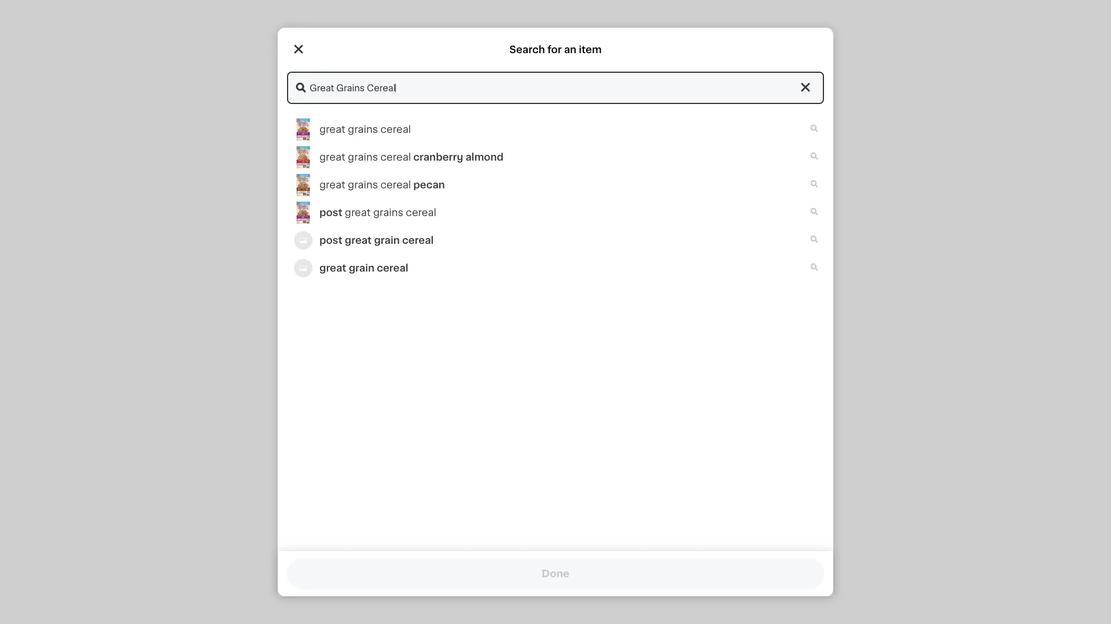 Task type: locate. For each thing, give the bounding box(es) containing it.
cereal for great grains cereal pecan
[[381, 180, 411, 190]]

an
[[564, 45, 576, 55]]

pecan
[[413, 180, 445, 190]]

grain down post great grains cereal in the left of the page
[[374, 236, 400, 246]]

cereal down great grains cereal cranberry almond at top left
[[381, 180, 411, 190]]

1 vertical spatial grain
[[349, 264, 374, 273]]

cereal up 'great grains cereal pecan'
[[381, 152, 411, 162]]

great inside "link"
[[319, 125, 345, 135]]

cereal for great grain cereal
[[377, 264, 408, 273]]

grains down 'great grains cereal pecan'
[[373, 208, 403, 218]]

cereal up great grains cereal cranberry almond at top left
[[381, 125, 411, 135]]

search for an item
[[509, 45, 602, 55]]

post up "great grain cereal"
[[319, 236, 342, 246]]

search list box
[[287, 116, 824, 287]]

1 vertical spatial post
[[319, 236, 342, 246]]

cranberry
[[413, 152, 463, 162]]

post great grain cereal
[[319, 236, 434, 246]]

post up post great grain cereal
[[319, 208, 342, 218]]

grains down great grains cereal
[[348, 152, 378, 162]]

grains for great grains cereal pecan
[[348, 180, 378, 190]]

None search field
[[287, 72, 824, 104]]

cereal down pecan
[[406, 208, 436, 218]]

post
[[319, 208, 342, 218], [319, 236, 342, 246]]

search
[[509, 45, 545, 55]]

Search Walmart... field
[[287, 72, 824, 104]]

cereal inside "link"
[[381, 125, 411, 135]]

2 post from the top
[[319, 236, 342, 246]]

dialog containing search for an item
[[278, 28, 833, 597]]

grains for great grains cereal
[[348, 125, 378, 135]]

grains inside "link"
[[348, 125, 378, 135]]

grain down post great grain cereal
[[349, 264, 374, 273]]

great
[[319, 125, 345, 135], [319, 152, 345, 162], [319, 180, 345, 190], [345, 208, 371, 218], [345, 236, 372, 246], [319, 264, 346, 273]]

almond
[[466, 152, 504, 162]]

cereal
[[381, 125, 411, 135], [381, 152, 411, 162], [381, 180, 411, 190], [406, 208, 436, 218], [402, 236, 434, 246], [377, 264, 408, 273]]

great grains cereal link
[[287, 116, 824, 144]]

dialog
[[278, 28, 833, 597]]

grains up great grains cereal cranberry almond at top left
[[348, 125, 378, 135]]

1 post from the top
[[319, 208, 342, 218]]

great grains cereal pecan
[[319, 180, 445, 190]]

post for post great grains cereal
[[319, 208, 342, 218]]

grains for great grains cereal cranberry almond
[[348, 152, 378, 162]]

grains up post great grains cereal in the left of the page
[[348, 180, 378, 190]]

grains
[[348, 125, 378, 135], [348, 152, 378, 162], [348, 180, 378, 190], [373, 208, 403, 218]]

0 vertical spatial post
[[319, 208, 342, 218]]

grain
[[374, 236, 400, 246], [349, 264, 374, 273]]

cereal down post great grain cereal
[[377, 264, 408, 273]]



Task type: describe. For each thing, give the bounding box(es) containing it.
great grain cereal
[[319, 264, 408, 273]]

cereal for great grains cereal cranberry almond
[[381, 152, 411, 162]]

great for great grains cereal
[[319, 125, 345, 135]]

great grains cereal cranberry almond
[[319, 152, 504, 162]]

great grains cereal
[[319, 125, 411, 135]]

cereal for great grains cereal
[[381, 125, 411, 135]]

post great grain cereal link
[[287, 227, 824, 255]]

great for great grains cereal cranberry almond
[[319, 152, 345, 162]]

great for great grains cereal pecan
[[319, 180, 345, 190]]

cereal down post great grains cereal in the left of the page
[[402, 236, 434, 246]]

great grain cereal link
[[287, 255, 824, 282]]

great for great grain cereal
[[319, 264, 346, 273]]

item
[[579, 45, 602, 55]]

0 vertical spatial grain
[[374, 236, 400, 246]]

post great grains cereal
[[319, 208, 436, 218]]

for
[[547, 45, 562, 55]]

post for post great grain cereal
[[319, 236, 342, 246]]



Task type: vqa. For each thing, say whether or not it's contained in the screenshot.
8's Many
no



